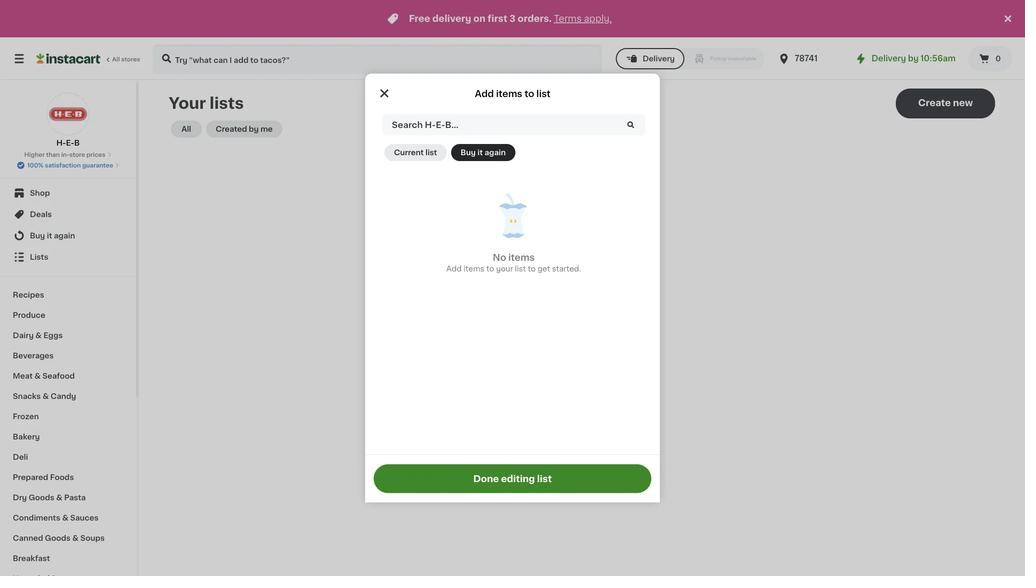 Task type: describe. For each thing, give the bounding box(es) containing it.
your lists
[[169, 96, 244, 111]]

your
[[496, 265, 513, 273]]

seafood
[[42, 373, 75, 380]]

to left your
[[486, 265, 494, 273]]

created by me button
[[206, 121, 282, 138]]

by for created
[[249, 125, 259, 133]]

eggs
[[43, 332, 63, 340]]

done editing list
[[473, 475, 552, 484]]

create
[[918, 98, 951, 108]]

h-e-b link
[[47, 93, 89, 148]]

produce link
[[6, 305, 130, 326]]

e- inside 'button'
[[436, 121, 445, 129]]

lists for your
[[210, 96, 244, 111]]

deli link
[[6, 447, 130, 468]]

you
[[537, 271, 551, 278]]

candy
[[51, 393, 76, 400]]

new
[[953, 98, 973, 108]]

lists link
[[6, 247, 130, 268]]

buy it again link
[[6, 225, 130, 247]]

no items add items to your list to get started.
[[446, 253, 581, 273]]

editing
[[501, 475, 535, 484]]

bakery link
[[6, 427, 130, 447]]

breakfast
[[13, 555, 50, 563]]

than
[[46, 152, 60, 158]]

2 vertical spatial items
[[463, 265, 484, 273]]

snacks
[[13, 393, 41, 400]]

& for meat
[[34, 373, 41, 380]]

again inside 'button'
[[485, 149, 506, 156]]

pasta
[[64, 494, 86, 502]]

10:56am
[[920, 55, 956, 62]]

me
[[261, 125, 273, 133]]

created
[[216, 125, 247, 133]]

buy it again inside 'button'
[[461, 149, 506, 156]]

all stores
[[112, 56, 140, 62]]

stores
[[121, 56, 140, 62]]

instacart logo image
[[36, 52, 100, 65]]

no for no lists yet
[[556, 259, 569, 268]]

100% satisfaction guarantee button
[[17, 159, 120, 170]]

b...
[[445, 121, 459, 129]]

saved
[[604, 271, 626, 278]]

created by me
[[216, 125, 273, 133]]

store
[[69, 152, 85, 158]]

yet
[[593, 259, 608, 268]]

get
[[538, 265, 550, 273]]

prepared
[[13, 474, 48, 482]]

deals link
[[6, 204, 130, 225]]

1 vertical spatial h-
[[56, 139, 66, 147]]

all for all
[[181, 125, 191, 133]]

search h-e-b... button
[[382, 114, 645, 136]]

deals
[[30, 211, 52, 218]]

higher than in-store prices
[[24, 152, 105, 158]]

1 vertical spatial e-
[[66, 139, 74, 147]]

0 horizontal spatial buy it again
[[30, 232, 75, 240]]

current list button
[[384, 144, 447, 161]]

delivery by 10:56am link
[[855, 52, 956, 65]]

soups
[[80, 535, 105, 542]]

breakfast link
[[6, 549, 130, 569]]

produce
[[13, 312, 45, 319]]

in-
[[61, 152, 69, 158]]

shop
[[30, 190, 50, 197]]

0 button
[[968, 46, 1012, 72]]

condiments & sauces
[[13, 515, 98, 522]]

delivery
[[432, 14, 471, 23]]

snacks & candy
[[13, 393, 76, 400]]

0 horizontal spatial it
[[47, 232, 52, 240]]

guarantee
[[82, 163, 113, 168]]

1 vertical spatial buy
[[30, 232, 45, 240]]

canned
[[13, 535, 43, 542]]

meat
[[13, 373, 33, 380]]

done editing list button
[[374, 465, 651, 494]]

buy it again button
[[451, 144, 515, 161]]

0 vertical spatial lists
[[30, 254, 48, 261]]

0
[[996, 55, 1001, 62]]

deli
[[13, 454, 28, 461]]

sauces
[[70, 515, 98, 522]]

recipes
[[13, 291, 44, 299]]

dry
[[13, 494, 27, 502]]

by for delivery
[[908, 55, 919, 62]]

started.
[[552, 265, 581, 273]]

78741 button
[[778, 44, 842, 74]]

items for no
[[508, 253, 535, 262]]

& left soups
[[72, 535, 79, 542]]

search h-e-b...
[[392, 121, 459, 129]]

delivery for delivery by 10:56am
[[872, 55, 906, 62]]

buy inside 'button'
[[461, 149, 476, 156]]

h-e-b logo image
[[47, 93, 89, 136]]

apply.
[[584, 14, 612, 23]]

beverages
[[13, 352, 54, 360]]

dry goods & pasta
[[13, 494, 86, 502]]

search
[[392, 121, 423, 129]]

first
[[488, 14, 507, 23]]

dairy
[[13, 332, 34, 340]]

& left pasta
[[56, 494, 62, 502]]

delivery button
[[616, 48, 684, 69]]

free
[[409, 14, 430, 23]]

limited time offer region
[[0, 0, 1002, 37]]

b
[[74, 139, 80, 147]]

add inside no items add items to your list to get started.
[[446, 265, 462, 273]]



Task type: vqa. For each thing, say whether or not it's contained in the screenshot.
No items
yes



Task type: locate. For each thing, give the bounding box(es) containing it.
1 horizontal spatial all
[[181, 125, 191, 133]]

0 vertical spatial by
[[908, 55, 919, 62]]

all for all stores
[[112, 56, 120, 62]]

1 horizontal spatial buy
[[461, 149, 476, 156]]

0 vertical spatial lists
[[210, 96, 244, 111]]

0 horizontal spatial no
[[493, 253, 506, 262]]

add items to list
[[475, 89, 551, 98]]

3
[[509, 14, 515, 23]]

again down search h-e-b... 'button'
[[485, 149, 506, 156]]

goods for canned
[[45, 535, 71, 542]]

0 vertical spatial buy it again
[[461, 149, 506, 156]]

h-
[[425, 121, 436, 129], [56, 139, 66, 147]]

& right the meat
[[34, 373, 41, 380]]

0 horizontal spatial add
[[446, 265, 462, 273]]

1 vertical spatial add
[[446, 265, 462, 273]]

satisfaction
[[45, 163, 81, 168]]

meat & seafood link
[[6, 366, 130, 387]]

0 vertical spatial add
[[475, 89, 494, 98]]

78741
[[795, 55, 818, 62]]

100%
[[27, 163, 43, 168]]

None search field
[[153, 44, 602, 74]]

0 horizontal spatial lists
[[30, 254, 48, 261]]

lists inside "no lists yet lists you create will be saved here."
[[517, 271, 535, 278]]

no up your
[[493, 253, 506, 262]]

0 vertical spatial items
[[496, 89, 522, 98]]

1 vertical spatial lists
[[517, 271, 535, 278]]

&
[[35, 332, 42, 340], [34, 373, 41, 380], [43, 393, 49, 400], [56, 494, 62, 502], [62, 515, 68, 522], [72, 535, 79, 542]]

1 vertical spatial lists
[[571, 259, 591, 268]]

create new button
[[896, 89, 995, 119]]

create new
[[918, 98, 973, 108]]

meat & seafood
[[13, 373, 75, 380]]

current list
[[394, 149, 437, 156]]

dairy & eggs link
[[6, 326, 130, 346]]

buy down the deals
[[30, 232, 45, 240]]

0 horizontal spatial buy
[[30, 232, 45, 240]]

list_add_items dialog
[[365, 74, 660, 503]]

dairy & eggs
[[13, 332, 63, 340]]

goods
[[29, 494, 54, 502], [45, 535, 71, 542]]

1 vertical spatial it
[[47, 232, 52, 240]]

it inside 'button'
[[478, 149, 483, 156]]

canned goods & soups link
[[6, 529, 130, 549]]

by inside button
[[249, 125, 259, 133]]

goods down condiments & sauces
[[45, 535, 71, 542]]

service type group
[[616, 48, 765, 69]]

list right current
[[425, 149, 437, 156]]

1 horizontal spatial it
[[478, 149, 483, 156]]

buy it again down the deals
[[30, 232, 75, 240]]

snacks & candy link
[[6, 387, 130, 407]]

create
[[553, 271, 577, 278]]

add left your
[[446, 265, 462, 273]]

1 horizontal spatial again
[[485, 149, 506, 156]]

1 vertical spatial goods
[[45, 535, 71, 542]]

0 vertical spatial goods
[[29, 494, 54, 502]]

list inside no items add items to your list to get started.
[[515, 265, 526, 273]]

0 vertical spatial e-
[[436, 121, 445, 129]]

0 horizontal spatial again
[[54, 232, 75, 240]]

1 horizontal spatial add
[[475, 89, 494, 98]]

1 vertical spatial buy it again
[[30, 232, 75, 240]]

add up search h-e-b... 'button'
[[475, 89, 494, 98]]

1 horizontal spatial no
[[556, 259, 569, 268]]

recipes link
[[6, 285, 130, 305]]

here.
[[628, 271, 647, 278]]

by left 10:56am
[[908, 55, 919, 62]]

prepared foods
[[13, 474, 74, 482]]

e- up higher than in-store prices link
[[66, 139, 74, 147]]

buy it again
[[461, 149, 506, 156], [30, 232, 75, 240]]

be
[[592, 271, 602, 278]]

all
[[112, 56, 120, 62], [181, 125, 191, 133]]

e-
[[436, 121, 445, 129], [66, 139, 74, 147]]

frozen
[[13, 413, 39, 421]]

all inside button
[[181, 125, 191, 133]]

current
[[394, 149, 424, 156]]

prepared foods link
[[6, 468, 130, 488]]

foods
[[50, 474, 74, 482]]

h- up higher than in-store prices
[[56, 139, 66, 147]]

lists up will
[[571, 259, 591, 268]]

& left eggs
[[35, 332, 42, 340]]

goods down prepared foods
[[29, 494, 54, 502]]

list up search h-e-b... 'button'
[[536, 89, 551, 98]]

1 horizontal spatial lists
[[517, 271, 535, 278]]

all stores link
[[36, 44, 141, 74]]

0 horizontal spatial by
[[249, 125, 259, 133]]

& left candy
[[43, 393, 49, 400]]

items for add
[[496, 89, 522, 98]]

to
[[525, 89, 534, 98], [486, 265, 494, 273], [528, 265, 536, 273]]

items up your
[[508, 253, 535, 262]]

1 vertical spatial items
[[508, 253, 535, 262]]

1 vertical spatial by
[[249, 125, 259, 133]]

no lists yet lists you create will be saved here.
[[517, 259, 647, 278]]

delivery
[[872, 55, 906, 62], [643, 55, 675, 62]]

0 horizontal spatial delivery
[[643, 55, 675, 62]]

no
[[493, 253, 506, 262], [556, 259, 569, 268]]

dry goods & pasta link
[[6, 488, 130, 508]]

done
[[473, 475, 499, 484]]

shop link
[[6, 183, 130, 204]]

no inside no items add items to your list to get started.
[[493, 253, 506, 262]]

lists for no
[[571, 259, 591, 268]]

condiments
[[13, 515, 60, 522]]

again down deals link
[[54, 232, 75, 240]]

canned goods & soups
[[13, 535, 105, 542]]

1 horizontal spatial buy it again
[[461, 149, 506, 156]]

no up create
[[556, 259, 569, 268]]

all left stores
[[112, 56, 120, 62]]

1 horizontal spatial delivery
[[872, 55, 906, 62]]

condiments & sauces link
[[6, 508, 130, 529]]

higher
[[24, 152, 45, 158]]

e- right search
[[436, 121, 445, 129]]

items left your
[[463, 265, 484, 273]]

higher than in-store prices link
[[24, 151, 112, 159]]

lists
[[30, 254, 48, 261], [517, 271, 535, 278]]

will
[[579, 271, 591, 278]]

& for condiments
[[62, 515, 68, 522]]

all button
[[171, 121, 202, 138]]

list right your
[[515, 265, 526, 273]]

no inside "no lists yet lists you create will be saved here."
[[556, 259, 569, 268]]

0 vertical spatial again
[[485, 149, 506, 156]]

lists up created
[[210, 96, 244, 111]]

by
[[908, 55, 919, 62], [249, 125, 259, 133]]

items up search h-e-b... 'button'
[[496, 89, 522, 98]]

0 vertical spatial all
[[112, 56, 120, 62]]

h- inside 'button'
[[425, 121, 436, 129]]

to left get
[[528, 265, 536, 273]]

1 horizontal spatial h-
[[425, 121, 436, 129]]

buy it again down search h-e-b... 'button'
[[461, 149, 506, 156]]

1 horizontal spatial by
[[908, 55, 919, 62]]

0 vertical spatial buy
[[461, 149, 476, 156]]

0 horizontal spatial all
[[112, 56, 120, 62]]

no for no items
[[493, 253, 506, 262]]

all down the your
[[181, 125, 191, 133]]

0 horizontal spatial lists
[[210, 96, 244, 111]]

it down the deals
[[47, 232, 52, 240]]

it down search h-e-b... 'button'
[[478, 149, 483, 156]]

h- left 'b...'
[[425, 121, 436, 129]]

1 vertical spatial again
[[54, 232, 75, 240]]

1 horizontal spatial lists
[[571, 259, 591, 268]]

& left sauces
[[62, 515, 68, 522]]

& for snacks
[[43, 393, 49, 400]]

list right editing
[[537, 475, 552, 484]]

orders.
[[518, 14, 552, 23]]

buy right current list button
[[461, 149, 476, 156]]

delivery by 10:56am
[[872, 55, 956, 62]]

1 horizontal spatial e-
[[436, 121, 445, 129]]

& for dairy
[[35, 332, 42, 340]]

0 vertical spatial h-
[[425, 121, 436, 129]]

0 horizontal spatial e-
[[66, 139, 74, 147]]

delivery for delivery
[[643, 55, 675, 62]]

to up search h-e-b... 'button'
[[525, 89, 534, 98]]

delivery inside button
[[643, 55, 675, 62]]

lists inside "no lists yet lists you create will be saved here."
[[571, 259, 591, 268]]

0 horizontal spatial h-
[[56, 139, 66, 147]]

h-e-b
[[56, 139, 80, 147]]

your
[[169, 96, 206, 111]]

add
[[475, 89, 494, 98], [446, 265, 462, 273]]

100% satisfaction guarantee
[[27, 163, 113, 168]]

lists left you
[[517, 271, 535, 278]]

lists down buy it again link at the top of page
[[30, 254, 48, 261]]

goods for dry
[[29, 494, 54, 502]]

1 vertical spatial all
[[181, 125, 191, 133]]

0 vertical spatial it
[[478, 149, 483, 156]]

it
[[478, 149, 483, 156], [47, 232, 52, 240]]

list
[[536, 89, 551, 98], [425, 149, 437, 156], [515, 265, 526, 273], [537, 475, 552, 484]]

by left me
[[249, 125, 259, 133]]

terms
[[554, 14, 582, 23]]



